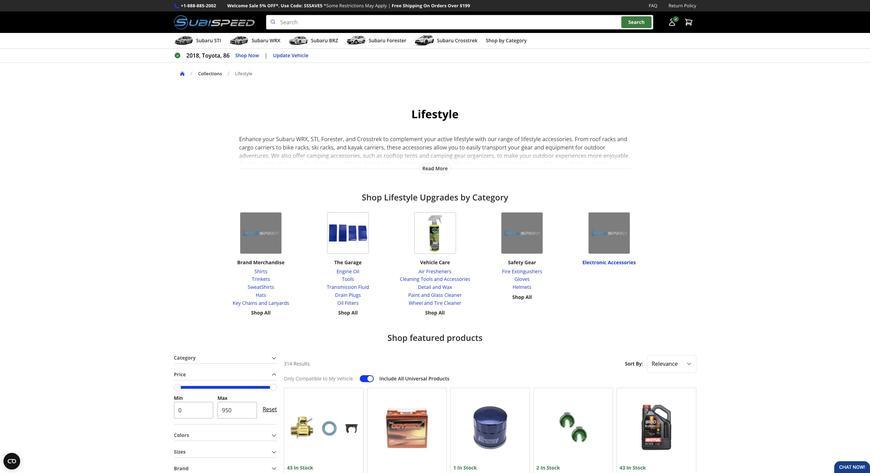 Task type: vqa. For each thing, say whether or not it's contained in the screenshot.
SweatShirts link
yes



Task type: describe. For each thing, give the bounding box(es) containing it.
a subaru crosstrek thumbnail image image
[[415, 35, 434, 46]]

safety gear image image
[[501, 213, 543, 254]]

lifestyle right of on the right
[[521, 136, 541, 143]]

tools inside "the garage engine oil tools transmission fluid drain plugs oil filters shop all"
[[342, 276, 354, 283]]

tools inside the vehicle care air fresheners cleaning tools and accessories detail and wax paint and glass cleaner wheel and tire cleaner shop all
[[421, 276, 433, 283]]

forester
[[387, 37, 407, 44]]

odyssey lightweight battery w/ metal jacket and terminals universal image
[[370, 391, 444, 465]]

subaru for subaru sti
[[196, 37, 213, 44]]

featured
[[410, 333, 445, 344]]

fresheners
[[426, 268, 452, 275]]

restrictions
[[339, 2, 364, 9]]

shop inside shop now link
[[235, 52, 247, 59]]

cleaning
[[400, 276, 420, 283]]

roof
[[590, 136, 601, 143]]

select... image
[[686, 362, 692, 367]]

rhino-
[[347, 161, 364, 168]]

electronic accessories image image
[[589, 213, 630, 254]]

faq link
[[649, 2, 658, 9]]

and right tents
[[419, 152, 429, 160]]

1 vertical spatial category
[[472, 192, 508, 203]]

stock for motul 5l jug synthetic engine oil 8100 5w30 x-clean efe - universal image at the right bottom of page
[[633, 465, 646, 472]]

0 vertical spatial |
[[388, 2, 391, 9]]

hats
[[256, 292, 266, 299]]

to left "my"
[[323, 376, 328, 382]]

safety gear fire extinguishers gloves helmets shop all
[[502, 260, 542, 301]]

vehicle inside button
[[292, 52, 309, 59]]

Select... button
[[647, 356, 696, 373]]

enhance
[[239, 136, 261, 143]]

transmission
[[327, 284, 357, 291]]

sort
[[625, 361, 635, 368]]

and up adventures at the left top of page
[[336, 161, 345, 168]]

upgrades
[[420, 192, 458, 203]]

key
[[233, 300, 241, 307]]

lifestyle down you
[[453, 161, 473, 168]]

2 vertical spatial lifestyle
[[384, 192, 418, 203]]

0 vertical spatial cleaner
[[445, 292, 462, 299]]

2002
[[206, 2, 216, 9]]

transmission fluid link
[[327, 284, 369, 292]]

shop now link
[[235, 52, 259, 60]]

fire extinguishers link
[[502, 268, 542, 276]]

cleaning tools and accessories link
[[400, 276, 470, 284]]

sizes
[[174, 449, 186, 456]]

2 in stock
[[537, 465, 560, 472]]

43 in stock for motul 5l jug synthetic engine oil 8100 5w30 x-clean efe - universal image at the right bottom of page
[[620, 465, 646, 472]]

subaru forester
[[369, 37, 407, 44]]

shop all link for chains
[[251, 310, 271, 318]]

rack
[[364, 161, 376, 168]]

subispeed logo image
[[174, 15, 255, 30]]

stock for scosche magicmount fresche air freshener refill cartridges (pine) - universal image
[[547, 465, 560, 472]]

shop by category button
[[486, 34, 527, 48]]

subaru for subaru forester
[[369, 37, 386, 44]]

durable
[[432, 161, 452, 168]]

all inside "the garage engine oil tools transmission fluid drain plugs oil filters shop all"
[[352, 310, 358, 317]]

include
[[380, 376, 397, 382]]

convenience.
[[391, 169, 425, 177]]

air
[[419, 268, 425, 275]]

racks
[[602, 136, 616, 143]]

carriers,
[[364, 144, 385, 152]]

max
[[218, 395, 228, 402]]

and down the "manufacturers"
[[270, 169, 280, 177]]

and up kayak
[[346, 136, 356, 143]]

1 horizontal spatial for
[[576, 144, 583, 152]]

314 results
[[284, 361, 310, 368]]

blitz oil filter - 2015-2022 wrx / 2013+ fr-s / brz / 86 image
[[453, 391, 527, 465]]

0 horizontal spatial outdoor
[[533, 152, 554, 160]]

crosstrek inside enhance your subaru wrx, sti, forester, and crosstrek to complement your active lifestyle with our range of lifestyle accessories. from roof racks and cargo carriers to bike racks, ski racks, and kayak carriers, these accessories allow you to easily transport your gear and equipment for outdoor adventures. we also offer camping accessories, such as rooftop tents and camping gear organizers, to make your outdoor experiences more enjoyable. consider manufacturers like yakima, and rhino-rack for their reliable and durable lifestyle accessories. upgrade your subaru with these lifestyle accessories and embark on new adventures with ease and convenience.
[[357, 136, 382, 143]]

in for scosche magicmount fresche air freshener refill cartridges (pine) - universal image
[[541, 465, 546, 472]]

1 vertical spatial lifestyle
[[412, 107, 459, 122]]

plugs
[[349, 292, 361, 299]]

sti,
[[311, 136, 320, 143]]

paint
[[408, 292, 420, 299]]

lifestyle link
[[235, 70, 258, 77]]

tools link
[[327, 276, 369, 284]]

search button
[[622, 16, 652, 28]]

$199
[[460, 2, 470, 9]]

ease
[[367, 169, 379, 177]]

a subaru sti thumbnail image image
[[174, 35, 193, 46]]

subaru for subaru brz
[[311, 37, 328, 44]]

glass
[[431, 292, 443, 299]]

brz
[[329, 37, 338, 44]]

drain
[[335, 292, 348, 299]]

shop down ease
[[362, 192, 382, 203]]

0 horizontal spatial by
[[461, 192, 470, 203]]

colors button
[[174, 431, 277, 442]]

and down detail
[[421, 292, 430, 299]]

and down the "fresheners"
[[434, 276, 443, 283]]

0 vertical spatial gear
[[521, 144, 533, 152]]

subaru brz button
[[289, 34, 338, 48]]

lifestyle down the more
[[592, 161, 612, 168]]

carriers
[[255, 144, 275, 152]]

lifestyle up easily
[[454, 136, 474, 143]]

subaru up bike at the top left of page
[[276, 136, 295, 143]]

adventures.
[[239, 152, 270, 160]]

category button
[[174, 353, 277, 364]]

helmets link
[[502, 284, 542, 292]]

43 in stock for the fumoto quick engine oil drain valve - 2015-2022 wrx / 2013+ fr-s / brz / 86 image
[[287, 465, 313, 472]]

cargo
[[239, 144, 254, 152]]

our
[[488, 136, 497, 143]]

active
[[438, 136, 453, 143]]

results
[[294, 361, 310, 368]]

by inside dropdown button
[[499, 37, 505, 44]]

price
[[174, 372, 186, 378]]

1 vertical spatial |
[[265, 52, 268, 59]]

1 horizontal spatial outdoor
[[584, 144, 606, 152]]

2 vertical spatial with
[[354, 169, 365, 177]]

gear
[[525, 260, 536, 266]]

stock for the fumoto quick engine oil drain valve - 2015-2022 wrx / 2013+ fr-s / brz / 86 image
[[300, 465, 313, 472]]

make
[[504, 152, 518, 160]]

2 horizontal spatial with
[[564, 161, 575, 168]]

filters
[[345, 300, 359, 307]]

merchandise
[[253, 260, 285, 266]]

forester,
[[321, 136, 344, 143]]

return
[[669, 2, 683, 9]]

safety
[[508, 260, 523, 266]]

code:
[[290, 2, 303, 9]]

we
[[271, 152, 280, 160]]

update
[[273, 52, 290, 59]]

engine
[[337, 268, 352, 275]]

2 / from the left
[[228, 70, 230, 78]]

electronic accessories
[[583, 260, 636, 266]]

your up upgrade
[[520, 152, 532, 160]]

sweatshirts link
[[233, 284, 289, 292]]

also
[[281, 152, 292, 160]]

paint and glass cleaner link
[[400, 292, 470, 300]]

tire
[[434, 300, 443, 307]]

1 in stock
[[453, 465, 477, 472]]

over
[[448, 2, 459, 9]]

shop inside the brand merchandise shirts trinkets sweatshirts hats key chains and lanyards shop all
[[251, 310, 263, 317]]

lanyards
[[269, 300, 289, 307]]

shop inside the shop by category dropdown button
[[486, 37, 498, 44]]

engine oil link
[[327, 268, 369, 276]]

shop lifestyle upgrades by category
[[362, 192, 508, 203]]

search
[[629, 19, 645, 25]]

apply
[[375, 2, 387, 9]]

free
[[392, 2, 402, 9]]

*some restrictions may apply | free shipping on orders over $199
[[324, 2, 470, 9]]

brand for brand
[[174, 466, 189, 472]]

shop featured products
[[388, 333, 483, 344]]

read
[[422, 166, 434, 172]]

2
[[537, 465, 539, 472]]

0 horizontal spatial for
[[377, 161, 385, 168]]

and inside the brand merchandise shirts trinkets sweatshirts hats key chains and lanyards shop all
[[259, 300, 267, 307]]



Task type: locate. For each thing, give the bounding box(es) containing it.
category inside dropdown button
[[506, 37, 527, 44]]

1 horizontal spatial 43 in stock
[[620, 465, 646, 472]]

0 horizontal spatial oil
[[337, 300, 344, 307]]

all down key chains and lanyards link
[[264, 310, 271, 317]]

lifestyle
[[454, 136, 474, 143], [521, 136, 541, 143], [453, 161, 473, 168], [592, 161, 612, 168]]

gear up upgrade
[[521, 144, 533, 152]]

minimum slider
[[174, 384, 181, 391]]

and down their
[[380, 169, 390, 177]]

1 horizontal spatial with
[[475, 136, 486, 143]]

their
[[386, 161, 398, 168]]

43 for motul 5l jug synthetic engine oil 8100 5w30 x-clean efe - universal image at the right bottom of page
[[620, 465, 625, 472]]

stock for blitz oil filter - 2015-2022 wrx / 2013+ fr-s / brz / 86 image
[[464, 465, 477, 472]]

sssave5
[[304, 2, 323, 9]]

1 vertical spatial accessories.
[[474, 161, 506, 168]]

for down from
[[576, 144, 583, 152]]

a subaru forester thumbnail image image
[[347, 35, 366, 46]]

0 horizontal spatial gear
[[454, 152, 466, 160]]

in for blitz oil filter - 2015-2022 wrx / 2013+ fr-s / brz / 86 image
[[458, 465, 462, 472]]

0 horizontal spatial accessories.
[[474, 161, 506, 168]]

only
[[284, 376, 294, 382]]

1 43 from the left
[[287, 465, 293, 472]]

cleaner down wax
[[445, 292, 462, 299]]

home image
[[179, 71, 185, 76]]

1
[[453, 465, 456, 472]]

4 stock from the left
[[633, 465, 646, 472]]

brand button
[[174, 464, 277, 474]]

outdoor down equipment
[[533, 152, 554, 160]]

camping down the ski
[[307, 152, 329, 160]]

/ left lifestyle "link" on the left top
[[228, 70, 230, 78]]

1 stock from the left
[[300, 465, 313, 472]]

1 vertical spatial for
[[377, 161, 385, 168]]

shop now
[[235, 52, 259, 59]]

brand
[[237, 260, 252, 266], [174, 466, 189, 472]]

with down the 'rhino-'
[[354, 169, 365, 177]]

these up rooftop
[[387, 144, 401, 152]]

| right "now"
[[265, 52, 268, 59]]

policy
[[684, 2, 696, 9]]

welcome sale 5% off*. use code: sssave5
[[227, 2, 323, 9]]

|
[[388, 2, 391, 9], [265, 52, 268, 59]]

and
[[346, 136, 356, 143], [617, 136, 627, 143], [337, 144, 347, 152], [534, 144, 544, 152], [419, 152, 429, 160], [336, 161, 345, 168], [420, 161, 430, 168], [270, 169, 280, 177], [380, 169, 390, 177], [434, 276, 443, 283], [433, 284, 441, 291], [421, 292, 430, 299], [259, 300, 267, 307], [424, 300, 433, 307]]

your
[[263, 136, 275, 143], [424, 136, 436, 143], [508, 144, 520, 152], [520, 152, 532, 160], [531, 161, 543, 168]]

include all universal products
[[380, 376, 450, 382]]

extinguishers
[[512, 268, 542, 275]]

accessories. up equipment
[[542, 136, 574, 143]]

1 horizontal spatial these
[[577, 161, 591, 168]]

2 in from the left
[[458, 465, 462, 472]]

1 horizontal spatial /
[[228, 70, 230, 78]]

wheel and tire cleaner link
[[400, 300, 470, 308]]

shop by category
[[486, 37, 527, 44]]

1 horizontal spatial crosstrek
[[455, 37, 478, 44]]

outdoor up the more
[[584, 144, 606, 152]]

search input field
[[266, 15, 653, 30]]

brand inside the brand merchandise shirts trinkets sweatshirts hats key chains and lanyards shop all
[[237, 260, 252, 266]]

shop inside safety gear fire extinguishers gloves helmets shop all
[[512, 294, 524, 301]]

1 horizontal spatial gear
[[521, 144, 533, 152]]

0 horizontal spatial camping
[[307, 152, 329, 160]]

accessories.
[[542, 136, 574, 143], [474, 161, 506, 168]]

shipping
[[403, 2, 422, 9]]

a subaru wrx thumbnail image image
[[229, 35, 249, 46]]

tools up detail
[[421, 276, 433, 283]]

motul 5l jug synthetic engine oil 8100 5w30 x-clean efe - universal image
[[620, 391, 693, 465]]

racks,
[[295, 144, 310, 152], [320, 144, 335, 152]]

fire
[[502, 268, 511, 275]]

1 vertical spatial accessories
[[444, 276, 470, 283]]

3 stock from the left
[[547, 465, 560, 472]]

1 horizontal spatial racks,
[[320, 144, 335, 152]]

1 tools from the left
[[342, 276, 354, 283]]

1 horizontal spatial oil
[[353, 268, 359, 275]]

complement
[[390, 136, 423, 143]]

shop left "now"
[[235, 52, 247, 59]]

to up carriers,
[[383, 136, 389, 143]]

0 horizontal spatial with
[[354, 169, 365, 177]]

shop down key chains and lanyards link
[[251, 310, 263, 317]]

43
[[287, 465, 293, 472], [620, 465, 625, 472]]

43 for the fumoto quick engine oil drain valve - 2015-2022 wrx / 2013+ fr-s / brz / 86 image
[[287, 465, 293, 472]]

1 vertical spatial vehicle
[[420, 260, 438, 266]]

shop all link down oil filters link
[[338, 310, 358, 318]]

1 vertical spatial by
[[461, 192, 470, 203]]

to up we
[[276, 144, 282, 152]]

1 horizontal spatial by
[[499, 37, 505, 44]]

2 vertical spatial vehicle
[[337, 376, 353, 382]]

1 horizontal spatial vehicle
[[337, 376, 353, 382]]

crosstrek down search input field
[[455, 37, 478, 44]]

min
[[174, 395, 183, 402]]

detail
[[418, 284, 431, 291]]

on
[[303, 169, 310, 177]]

read more
[[422, 166, 448, 172]]

accessories up wax
[[444, 276, 470, 283]]

1 horizontal spatial tools
[[421, 276, 433, 283]]

1 horizontal spatial accessories
[[608, 260, 636, 266]]

shop all link down key chains and lanyards link
[[251, 310, 271, 318]]

accessories. down organizers,
[[474, 161, 506, 168]]

1 vertical spatial gear
[[454, 152, 466, 160]]

brand up shirts link
[[237, 260, 252, 266]]

0 vertical spatial crosstrek
[[455, 37, 478, 44]]

43 in stock
[[287, 465, 313, 472], [620, 465, 646, 472]]

accessories right electronic
[[608, 260, 636, 266]]

vehicle care image image
[[414, 213, 456, 254]]

and left equipment
[[534, 144, 544, 152]]

racks, down forester, on the left of page
[[320, 144, 335, 152]]

with up easily
[[475, 136, 486, 143]]

offer
[[293, 152, 305, 160]]

0 horizontal spatial 43
[[287, 465, 293, 472]]

all inside the vehicle care air fresheners cleaning tools and accessories detail and wax paint and glass cleaner wheel and tire cleaner shop all
[[439, 310, 445, 317]]

0 vertical spatial category
[[506, 37, 527, 44]]

lifestyle down convenience.
[[384, 192, 418, 203]]

shop all link down helmets link at the right of the page
[[512, 294, 532, 302]]

subaru
[[196, 37, 213, 44], [252, 37, 268, 44], [311, 37, 328, 44], [369, 37, 386, 44], [437, 37, 454, 44], [276, 136, 295, 143], [544, 161, 563, 168]]

1 / from the left
[[191, 70, 193, 78]]

brand down sizes
[[174, 466, 189, 472]]

accessories up tents
[[403, 144, 432, 152]]

my
[[329, 376, 336, 382]]

0 vertical spatial brand
[[237, 260, 252, 266]]

key chains and lanyards link
[[233, 300, 289, 308]]

drain plugs link
[[327, 292, 369, 300]]

vehicle right "my"
[[337, 376, 353, 382]]

all down helmets link at the right of the page
[[526, 294, 532, 301]]

0 horizontal spatial accessories
[[444, 276, 470, 283]]

shop down wheel and tire cleaner link
[[425, 310, 437, 317]]

2018,
[[186, 52, 201, 59]]

subaru sti button
[[174, 34, 221, 48]]

collections link
[[198, 70, 228, 77], [198, 70, 222, 77]]

camping up durable
[[431, 152, 453, 160]]

your up carriers
[[263, 136, 275, 143]]

accessories down consider
[[239, 169, 269, 177]]

and up accessories,
[[337, 144, 347, 152]]

shop left featured
[[388, 333, 408, 344]]

wrx,
[[296, 136, 309, 143]]

wax
[[442, 284, 452, 291]]

all down tire
[[439, 310, 445, 317]]

crosstrek inside dropdown button
[[455, 37, 478, 44]]

shop inside "the garage engine oil tools transmission fluid drain plugs oil filters shop all"
[[338, 310, 350, 317]]

enjoyable.
[[604, 152, 630, 160]]

lifestyle up active
[[412, 107, 459, 122]]

your up allow
[[424, 136, 436, 143]]

use
[[281, 2, 289, 9]]

racks, down wrx,
[[295, 144, 310, 152]]

0 vertical spatial oil
[[353, 268, 359, 275]]

2 horizontal spatial vehicle
[[420, 260, 438, 266]]

2 stock from the left
[[464, 465, 477, 472]]

by:
[[636, 361, 643, 368]]

0 vertical spatial these
[[387, 144, 401, 152]]

314
[[284, 361, 292, 368]]

1 in from the left
[[294, 465, 299, 472]]

/ right home icon
[[191, 70, 193, 78]]

vehicle up air fresheners link
[[420, 260, 438, 266]]

such
[[363, 152, 375, 160]]

brand merchandise image image
[[240, 213, 282, 254]]

subaru for subaru crosstrek
[[437, 37, 454, 44]]

these
[[387, 144, 401, 152], [577, 161, 591, 168]]

2 43 from the left
[[620, 465, 625, 472]]

0 horizontal spatial tools
[[342, 276, 354, 283]]

update vehicle button
[[273, 52, 309, 60]]

0 horizontal spatial crosstrek
[[357, 136, 382, 143]]

the garage image image
[[327, 213, 369, 254]]

fumoto quick engine oil drain valve - 2015-2022 wrx / 2013+ fr-s / brz / 86 image
[[287, 391, 361, 465]]

tools down engine oil link
[[342, 276, 354, 283]]

orders
[[431, 2, 447, 9]]

Max text field
[[218, 403, 257, 420]]

brand for brand merchandise shirts trinkets sweatshirts hats key chains and lanyards shop all
[[237, 260, 252, 266]]

subaru brz
[[311, 37, 338, 44]]

0 vertical spatial lifestyle
[[235, 70, 252, 77]]

subaru crosstrek
[[437, 37, 478, 44]]

ski
[[312, 144, 319, 152]]

subaru down equipment
[[544, 161, 563, 168]]

kayak
[[348, 144, 363, 152]]

0 vertical spatial by
[[499, 37, 505, 44]]

0 horizontal spatial /
[[191, 70, 193, 78]]

2 tools from the left
[[421, 276, 433, 283]]

subaru left forester
[[369, 37, 386, 44]]

1 43 in stock from the left
[[287, 465, 313, 472]]

shop all link down wheel and tire cleaner link
[[425, 310, 445, 318]]

with down "experiences"
[[564, 161, 575, 168]]

accessories inside the vehicle care air fresheners cleaning tools and accessories detail and wax paint and glass cleaner wheel and tire cleaner shop all
[[444, 276, 470, 283]]

1 horizontal spatial 43
[[620, 465, 625, 472]]

1 vertical spatial with
[[564, 161, 575, 168]]

scosche magicmount fresche air freshener refill cartridges (pine) - universal image
[[537, 391, 610, 465]]

shop all link
[[512, 294, 532, 302], [251, 310, 271, 318], [338, 310, 358, 318], [425, 310, 445, 318]]

to right you
[[460, 144, 465, 152]]

3 in from the left
[[541, 465, 546, 472]]

cleaner
[[445, 292, 462, 299], [444, 300, 462, 307]]

0 horizontal spatial |
[[265, 52, 268, 59]]

all
[[526, 294, 532, 301], [264, 310, 271, 317], [352, 310, 358, 317], [439, 310, 445, 317], [398, 376, 404, 382]]

0 horizontal spatial accessories
[[239, 169, 269, 177]]

sti
[[214, 37, 221, 44]]

shirts link
[[233, 268, 289, 276]]

your right upgrade
[[531, 161, 543, 168]]

subaru for subaru wrx
[[252, 37, 268, 44]]

gear down you
[[454, 152, 466, 160]]

and down hats "link"
[[259, 300, 267, 307]]

all inside the brand merchandise shirts trinkets sweatshirts hats key chains and lanyards shop all
[[264, 310, 271, 317]]

1 vertical spatial cleaner
[[444, 300, 462, 307]]

subaru wrx
[[252, 37, 280, 44]]

oil down 'garage' at the left bottom of page
[[353, 268, 359, 275]]

crosstrek
[[455, 37, 478, 44], [357, 136, 382, 143]]

shop all link for accessories
[[425, 310, 445, 318]]

1 vertical spatial oil
[[337, 300, 344, 307]]

1 horizontal spatial |
[[388, 2, 391, 9]]

a subaru brz thumbnail image image
[[289, 35, 308, 46]]

for down as
[[377, 161, 385, 168]]

2 43 in stock from the left
[[620, 465, 646, 472]]

0 horizontal spatial vehicle
[[292, 52, 309, 59]]

subaru left sti
[[196, 37, 213, 44]]

only compatible to my vehicle
[[284, 376, 353, 382]]

with
[[475, 136, 486, 143], [564, 161, 575, 168], [354, 169, 365, 177]]

all right include
[[398, 376, 404, 382]]

oil down drain on the left bottom
[[337, 300, 344, 307]]

0 horizontal spatial these
[[387, 144, 401, 152]]

tools
[[342, 276, 354, 283], [421, 276, 433, 283]]

0 vertical spatial for
[[576, 144, 583, 152]]

0 horizontal spatial brand
[[174, 466, 189, 472]]

cleaner right tire
[[444, 300, 462, 307]]

to down transport
[[497, 152, 503, 160]]

category
[[174, 355, 196, 362]]

chains
[[242, 300, 257, 307]]

in for motul 5l jug synthetic engine oil 8100 5w30 x-clean efe - universal image at the right bottom of page
[[627, 465, 632, 472]]

vehicle inside the vehicle care air fresheners cleaning tools and accessories detail and wax paint and glass cleaner wheel and tire cleaner shop all
[[420, 260, 438, 266]]

reliable
[[400, 161, 419, 168]]

return policy
[[669, 2, 696, 9]]

subaru left brz
[[311, 37, 328, 44]]

helmets
[[513, 284, 532, 291]]

0 vertical spatial vehicle
[[292, 52, 309, 59]]

and right reliable
[[420, 161, 430, 168]]

garage
[[345, 260, 362, 266]]

0 vertical spatial with
[[475, 136, 486, 143]]

open widget image
[[3, 454, 20, 470]]

and right the racks
[[617, 136, 627, 143]]

2 camping from the left
[[431, 152, 453, 160]]

885-
[[197, 2, 206, 9]]

embark
[[282, 169, 302, 177]]

shop down oil filters link
[[338, 310, 350, 317]]

price button
[[174, 370, 277, 381]]

4 in from the left
[[627, 465, 632, 472]]

2018, toyota, 86
[[186, 52, 230, 59]]

1 horizontal spatial brand
[[237, 260, 252, 266]]

1 vertical spatial outdoor
[[533, 152, 554, 160]]

crosstrek up carriers,
[[357, 136, 382, 143]]

1 vertical spatial these
[[577, 161, 591, 168]]

colors
[[174, 433, 189, 439]]

1 horizontal spatial accessories.
[[542, 136, 574, 143]]

and down "cleaning tools and accessories" link
[[433, 284, 441, 291]]

1 vertical spatial accessories
[[239, 169, 269, 177]]

1 racks, from the left
[[295, 144, 310, 152]]

button image
[[668, 18, 676, 26]]

air fresheners link
[[400, 268, 470, 276]]

shop inside the vehicle care air fresheners cleaning tools and accessories detail and wax paint and glass cleaner wheel and tire cleaner shop all
[[425, 310, 437, 317]]

the garage engine oil tools transmission fluid drain plugs oil filters shop all
[[327, 260, 369, 317]]

electronic accessories link
[[583, 256, 636, 266]]

your up make
[[508, 144, 520, 152]]

subaru right a subaru crosstrek thumbnail image
[[437, 37, 454, 44]]

vehicle care air fresheners cleaning tools and accessories detail and wax paint and glass cleaner wheel and tire cleaner shop all
[[400, 260, 470, 317]]

0 horizontal spatial 43 in stock
[[287, 465, 313, 472]]

+1-888-885-2002 link
[[181, 2, 216, 9]]

on
[[423, 2, 430, 9]]

all inside safety gear fire extinguishers gloves helmets shop all
[[526, 294, 532, 301]]

shop right subaru crosstrek
[[486, 37, 498, 44]]

products
[[447, 333, 483, 344]]

vehicle down a subaru brz thumbnail image
[[292, 52, 309, 59]]

subaru left wrx
[[252, 37, 268, 44]]

shop all link for drain
[[338, 310, 358, 318]]

all down filters
[[352, 310, 358, 317]]

compatible
[[296, 376, 322, 382]]

| left free
[[388, 2, 391, 9]]

subaru crosstrek button
[[415, 34, 478, 48]]

1 camping from the left
[[307, 152, 329, 160]]

care
[[439, 260, 450, 266]]

1 vertical spatial crosstrek
[[357, 136, 382, 143]]

0 vertical spatial outdoor
[[584, 144, 606, 152]]

these down the more
[[577, 161, 591, 168]]

in for the fumoto quick engine oil drain valve - 2015-2022 wrx / 2013+ fr-s / brz / 86 image
[[294, 465, 299, 472]]

1 horizontal spatial camping
[[431, 152, 453, 160]]

oil filters link
[[327, 300, 369, 308]]

lifestyle down shop now link
[[235, 70, 252, 77]]

and left tire
[[424, 300, 433, 307]]

like
[[304, 161, 312, 168]]

0 vertical spatial accessories.
[[542, 136, 574, 143]]

0 vertical spatial accessories
[[403, 144, 432, 152]]

0 vertical spatial accessories
[[608, 260, 636, 266]]

return policy link
[[669, 2, 696, 9]]

0 horizontal spatial racks,
[[295, 144, 310, 152]]

brand inside dropdown button
[[174, 466, 189, 472]]

1 vertical spatial brand
[[174, 466, 189, 472]]

maximum slider
[[270, 384, 277, 391]]

2 racks, from the left
[[320, 144, 335, 152]]

shop all link for all
[[512, 294, 532, 302]]

Min text field
[[174, 403, 213, 420]]

tents
[[405, 152, 418, 160]]

shop down helmets link at the right of the page
[[512, 294, 524, 301]]

1 horizontal spatial accessories
[[403, 144, 432, 152]]



